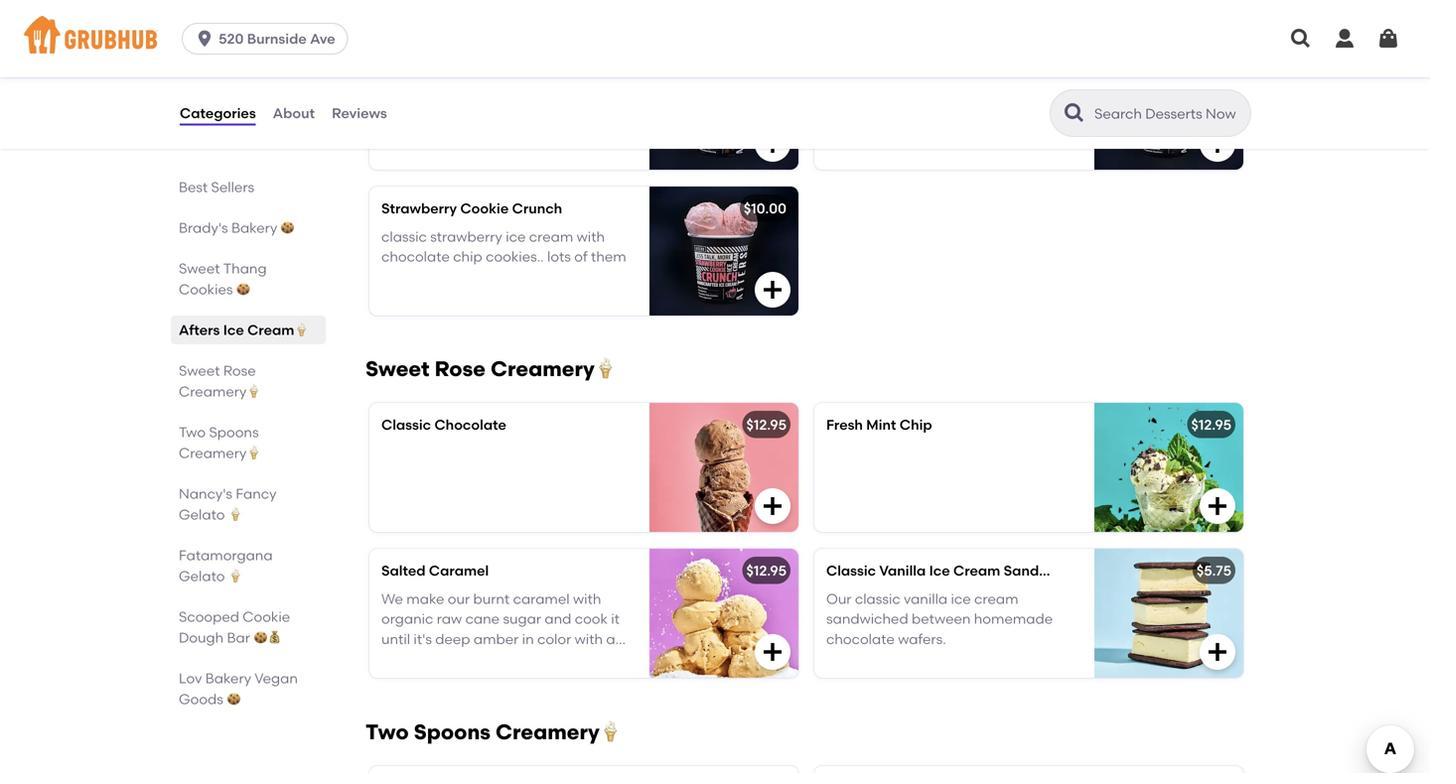 Task type: locate. For each thing, give the bounding box(es) containing it.
rose up chocolate
[[435, 357, 486, 382]]

bakery inside the lov bakery vegan goods 🍪
[[205, 671, 251, 687]]

them
[[591, 249, 627, 265]]

svg image for fresh mint chip image
[[1206, 495, 1230, 519]]

classic for classic vanilla ice cream sandwich
[[827, 563, 876, 580]]

0 vertical spatial we
[[855, 82, 875, 99]]

classic
[[381, 417, 431, 434], [827, 563, 876, 580]]

0 vertical spatial two spoons creamery🍦
[[179, 424, 261, 462]]

classic left chocolate
[[381, 417, 431, 434]]

homemade
[[974, 611, 1053, 628]]

1 🍦 from the top
[[228, 507, 242, 524]]

0 vertical spatial 🍦
[[228, 507, 242, 524]]

1 vertical spatial two spoons creamery🍦
[[366, 720, 621, 746]]

yes, we know you've always wanted to eat brownie batter. so we made it button
[[815, 41, 1244, 170]]

bakery
[[231, 220, 277, 236], [205, 671, 251, 687]]

🍦 down fatamorgana
[[228, 568, 242, 585]]

to
[[827, 102, 840, 119]]

bakery up thang
[[231, 220, 277, 236]]

two
[[179, 424, 206, 441], [366, 720, 409, 746]]

say
[[519, 82, 542, 99]]

1 vertical spatial cookie
[[243, 609, 290, 626]]

1 horizontal spatial classic
[[855, 591, 901, 608]]

520 burnside ave
[[219, 30, 335, 47]]

ice up the between
[[951, 591, 971, 608]]

classic inside our classic vanilla ice cream sandwiched between homemade chocolate wafers.
[[855, 591, 901, 608]]

ice up vanilla
[[930, 563, 950, 580]]

classic up our
[[827, 563, 876, 580]]

0 vertical spatial ice
[[381, 82, 402, 99]]

0 horizontal spatial classic
[[381, 417, 431, 434]]

search icon image
[[1063, 101, 1087, 125]]

cream
[[954, 563, 1001, 580]]

&
[[452, 82, 463, 99]]

1 vertical spatial classic
[[855, 591, 901, 608]]

ice
[[381, 82, 402, 99], [506, 228, 526, 245], [951, 591, 971, 608]]

0 horizontal spatial spoons
[[209, 424, 259, 441]]

1 vertical spatial we
[[994, 102, 1013, 119]]

gelato down nancy's
[[179, 507, 225, 524]]

cream🍦
[[247, 322, 308, 339]]

🍦
[[228, 507, 242, 524], [228, 568, 242, 585]]

2 horizontal spatial cream
[[975, 591, 1019, 608]]

🍦 down fancy
[[228, 507, 242, 524]]

sweet down afters
[[179, 363, 220, 380]]

about button
[[272, 77, 316, 149]]

ice inside ice cream & coffee? say less "button"
[[381, 82, 402, 99]]

0 vertical spatial ice
[[223, 322, 244, 339]]

1 horizontal spatial we
[[994, 102, 1013, 119]]

bakery for vegan
[[205, 671, 251, 687]]

1 horizontal spatial cookie
[[460, 200, 509, 217]]

strawberry
[[430, 228, 503, 245]]

fresh mint chip
[[827, 417, 933, 434]]

0 vertical spatial classic
[[381, 228, 427, 245]]

gelato
[[179, 507, 225, 524], [179, 568, 225, 585]]

we right so
[[994, 102, 1013, 119]]

sweet up the cookies
[[179, 260, 220, 277]]

svg image for classic chocolate image
[[761, 495, 785, 519]]

chocolate down sandwiched
[[827, 631, 895, 648]]

crunch
[[512, 200, 562, 217]]

2 gelato from the top
[[179, 568, 225, 585]]

1 vertical spatial classic
[[827, 563, 876, 580]]

classic vanilla ice cream sandwich image
[[1095, 549, 1244, 679]]

sweet
[[179, 260, 220, 277], [366, 357, 430, 382], [179, 363, 220, 380]]

cookie up 🍪💰
[[243, 609, 290, 626]]

1 vertical spatial gelato
[[179, 568, 225, 585]]

0 horizontal spatial chocolate
[[381, 249, 450, 265]]

vanilla bean image
[[1095, 767, 1244, 774]]

2 horizontal spatial ice
[[951, 591, 971, 608]]

rose down afters ice cream🍦
[[223, 363, 256, 380]]

our
[[827, 591, 852, 608]]

1 vertical spatial bakery
[[205, 671, 251, 687]]

sweet inside sweet rose creamery🍦
[[179, 363, 220, 380]]

$12.95
[[747, 417, 787, 434], [1192, 417, 1232, 434], [747, 563, 787, 580]]

2 🍦 from the top
[[228, 568, 242, 585]]

0 vertical spatial cookie
[[460, 200, 509, 217]]

chocolate down strawberry
[[381, 249, 450, 265]]

sweet rose creamery🍦 up chocolate
[[366, 357, 616, 382]]

1 horizontal spatial two spoons creamery🍦
[[366, 720, 621, 746]]

0 horizontal spatial cookie
[[243, 609, 290, 626]]

1 vertical spatial ice
[[930, 563, 950, 580]]

strawberry cookie crunch
[[381, 200, 562, 217]]

we
[[855, 82, 875, 99], [994, 102, 1013, 119]]

1 vertical spatial ice
[[506, 228, 526, 245]]

1 horizontal spatial chocolate
[[827, 631, 895, 648]]

fresh mint chip image
[[1095, 403, 1244, 533]]

1 vertical spatial chocolate
[[827, 631, 895, 648]]

1 horizontal spatial cream
[[529, 228, 573, 245]]

0 vertical spatial chocolate
[[381, 249, 450, 265]]

bakery up goods
[[205, 671, 251, 687]]

vanilla
[[880, 563, 926, 580]]

🍪
[[281, 220, 295, 236], [236, 281, 250, 298], [227, 691, 241, 708]]

0 horizontal spatial cream
[[405, 82, 449, 99]]

classic
[[381, 228, 427, 245], [855, 591, 901, 608]]

cream left &
[[405, 82, 449, 99]]

cookies
[[179, 281, 233, 298]]

gelato down fatamorgana
[[179, 568, 225, 585]]

spoons
[[209, 424, 259, 441], [414, 720, 491, 746]]

nancy's
[[179, 486, 233, 503]]

cookie inside scooped cookie dough bar 🍪💰
[[243, 609, 290, 626]]

svg image
[[1290, 27, 1313, 51], [1333, 27, 1357, 51], [761, 278, 785, 302], [761, 641, 785, 665]]

1 horizontal spatial classic
[[827, 563, 876, 580]]

520
[[219, 30, 244, 47]]

🍪💰
[[254, 630, 281, 647]]

sandwich
[[1004, 563, 1071, 580]]

1 horizontal spatial ice
[[506, 228, 526, 245]]

$12.95 for classic chocolate
[[747, 417, 787, 434]]

brady's
[[179, 220, 228, 236]]

0 horizontal spatial two
[[179, 424, 206, 441]]

we up eat
[[855, 82, 875, 99]]

cookie
[[460, 200, 509, 217], [243, 609, 290, 626]]

1 horizontal spatial ice
[[930, 563, 950, 580]]

gelato inside fatamorgana gelato 🍦
[[179, 568, 225, 585]]

two inside two spoons creamery🍦
[[179, 424, 206, 441]]

eat
[[844, 102, 866, 119]]

0 horizontal spatial we
[[855, 82, 875, 99]]

classic up sandwiched
[[855, 591, 901, 608]]

vanilla
[[904, 591, 948, 608]]

svg image
[[1377, 27, 1401, 51], [195, 29, 215, 49], [761, 132, 785, 156], [1206, 132, 1230, 156], [761, 495, 785, 519], [1206, 495, 1230, 519], [1206, 641, 1230, 665]]

2 vertical spatial 🍪
[[227, 691, 241, 708]]

chocolate
[[381, 249, 450, 265], [827, 631, 895, 648]]

ice up cookies..
[[506, 228, 526, 245]]

cream up the lots
[[529, 228, 573, 245]]

1 vertical spatial two
[[366, 720, 409, 746]]

burnside
[[247, 30, 307, 47]]

gelato inside nancy's fancy gelato 🍦
[[179, 507, 225, 524]]

sweet up classic chocolate
[[366, 357, 430, 382]]

1 vertical spatial cream
[[529, 228, 573, 245]]

0 vertical spatial gelato
[[179, 507, 225, 524]]

0 horizontal spatial classic
[[381, 228, 427, 245]]

know
[[878, 82, 914, 99]]

nancy's fancy gelato 🍦
[[179, 486, 277, 524]]

sweet inside the sweet thang cookies 🍪
[[179, 260, 220, 277]]

sweet rose creamery🍦 down afters
[[179, 363, 261, 400]]

1 horizontal spatial spoons
[[414, 720, 491, 746]]

ice right afters
[[223, 322, 244, 339]]

2 vertical spatial cream
[[975, 591, 1019, 608]]

1 vertical spatial 🍦
[[228, 568, 242, 585]]

two spoons creamery🍦
[[179, 424, 261, 462], [366, 720, 621, 746]]

lov
[[179, 671, 202, 687]]

rose
[[435, 357, 486, 382], [223, 363, 256, 380]]

classic down strawberry
[[381, 228, 427, 245]]

svg image for "dark matter brownie batter" image at the right top of page
[[1206, 132, 1230, 156]]

0 vertical spatial bakery
[[231, 220, 277, 236]]

fancy
[[236, 486, 277, 503]]

ice
[[223, 322, 244, 339], [930, 563, 950, 580]]

0 vertical spatial spoons
[[209, 424, 259, 441]]

of
[[574, 249, 588, 265]]

ice cream & coffee? say less
[[381, 82, 570, 99]]

ice cream & coffee? say less button
[[370, 41, 799, 170]]

svg image for the saigon coffee image
[[761, 132, 785, 156]]

1 vertical spatial 🍪
[[236, 281, 250, 298]]

with
[[577, 228, 605, 245]]

svg image inside 520 burnside ave button
[[195, 29, 215, 49]]

categories button
[[179, 77, 257, 149]]

2 vertical spatial ice
[[951, 591, 971, 608]]

classic chocolate image
[[650, 403, 799, 533]]

sweet rose creamery🍦
[[366, 357, 616, 382], [179, 363, 261, 400]]

0 horizontal spatial sweet rose creamery🍦
[[179, 363, 261, 400]]

0 vertical spatial cream
[[405, 82, 449, 99]]

bakery for 🍪
[[231, 220, 277, 236]]

brownie
[[870, 102, 924, 119]]

1 gelato from the top
[[179, 507, 225, 524]]

chip
[[453, 249, 483, 265]]

0 horizontal spatial ice
[[381, 82, 402, 99]]

caramel
[[429, 563, 489, 580]]

rose inside sweet rose creamery🍦
[[223, 363, 256, 380]]

cream inside our classic vanilla ice cream sandwiched between homemade chocolate wafers.
[[975, 591, 1019, 608]]

dough
[[179, 630, 224, 647]]

cream
[[405, 82, 449, 99], [529, 228, 573, 245], [975, 591, 1019, 608]]

creamery🍦
[[491, 357, 616, 382], [179, 383, 261, 400], [179, 445, 261, 462], [496, 720, 621, 746]]

0 vertical spatial two
[[179, 424, 206, 441]]

strawberry cookie crunch image
[[650, 187, 799, 316]]

cream up homemade
[[975, 591, 1019, 608]]

0 vertical spatial classic
[[381, 417, 431, 434]]

fatamorgana gelato 🍦
[[179, 547, 273, 585]]

cookie up strawberry
[[460, 200, 509, 217]]

salted caramel image
[[650, 549, 799, 679]]

ice up reviews
[[381, 82, 402, 99]]

wanted
[[1013, 82, 1064, 99]]

0 horizontal spatial ice
[[223, 322, 244, 339]]

0 horizontal spatial rose
[[223, 363, 256, 380]]



Task type: describe. For each thing, give the bounding box(es) containing it.
cream inside "button"
[[405, 82, 449, 99]]

$5.75
[[1197, 563, 1232, 580]]

reviews
[[332, 105, 387, 122]]

wafers.
[[898, 631, 946, 648]]

sellers
[[211, 179, 254, 196]]

520 burnside ave button
[[182, 23, 356, 55]]

reviews button
[[331, 77, 388, 149]]

cookies..
[[486, 249, 544, 265]]

sandwiched
[[827, 611, 909, 628]]

our classic vanilla ice cream sandwiched between homemade chocolate wafers.
[[827, 591, 1053, 648]]

1 horizontal spatial sweet rose creamery🍦
[[366, 357, 616, 382]]

🍦 inside fatamorgana gelato 🍦
[[228, 568, 242, 585]]

strawberry
[[381, 200, 457, 217]]

lov bakery vegan goods 🍪
[[179, 671, 298, 708]]

1 horizontal spatial rose
[[435, 357, 486, 382]]

categories
[[180, 105, 256, 122]]

chocolate inside classic strawberry ice cream with chocolate chip cookies.. lots of them
[[381, 249, 450, 265]]

🍪 inside the lov bakery vegan goods 🍪
[[227, 691, 241, 708]]

less
[[546, 82, 570, 99]]

chocolate
[[435, 417, 507, 434]]

yes, we know you've always wanted to eat brownie batter. so we made it
[[827, 82, 1069, 119]]

svg image for classic vanilla ice cream sandwich image
[[1206, 641, 1230, 665]]

cream inside classic strawberry ice cream with chocolate chip cookies.. lots of them
[[529, 228, 573, 245]]

chip
[[900, 417, 933, 434]]

1 vertical spatial spoons
[[414, 720, 491, 746]]

you've
[[917, 82, 960, 99]]

classic for classic chocolate
[[381, 417, 431, 434]]

ice inside our classic vanilla ice cream sandwiched between homemade chocolate wafers.
[[951, 591, 971, 608]]

saigon coffee image
[[650, 41, 799, 170]]

cookie for scooped
[[243, 609, 290, 626]]

scooped cookie dough bar 🍪💰
[[179, 609, 290, 647]]

classic inside classic strawberry ice cream with chocolate chip cookies.. lots of them
[[381, 228, 427, 245]]

lots
[[547, 249, 571, 265]]

$12.95 for fresh mint chip
[[1192, 417, 1232, 434]]

dark matter brownie batter image
[[1095, 41, 1244, 170]]

main navigation navigation
[[0, 0, 1431, 77]]

fatamorgana
[[179, 547, 273, 564]]

made
[[1017, 102, 1057, 119]]

ice inside classic strawberry ice cream with chocolate chip cookies.. lots of them
[[506, 228, 526, 245]]

🍦 inside nancy's fancy gelato 🍦
[[228, 507, 242, 524]]

it
[[1060, 102, 1069, 119]]

1 horizontal spatial two
[[366, 720, 409, 746]]

batter.
[[927, 102, 972, 119]]

vegan
[[255, 671, 298, 687]]

ave
[[310, 30, 335, 47]]

0 horizontal spatial two spoons creamery🍦
[[179, 424, 261, 462]]

strawberries and cream image
[[650, 767, 799, 774]]

classic vanilla ice cream sandwich
[[827, 563, 1071, 580]]

brady's bakery 🍪
[[179, 220, 295, 236]]

always
[[963, 82, 1010, 99]]

scooped
[[179, 609, 239, 626]]

so
[[976, 102, 991, 119]]

0 vertical spatial 🍪
[[281, 220, 295, 236]]

best
[[179, 179, 208, 196]]

$10.00
[[744, 200, 787, 217]]

between
[[912, 611, 971, 628]]

thang
[[223, 260, 267, 277]]

classic chocolate
[[381, 417, 507, 434]]

classic strawberry ice cream with chocolate chip cookies.. lots of them
[[381, 228, 627, 265]]

salted
[[381, 563, 426, 580]]

chocolate inside our classic vanilla ice cream sandwiched between homemade chocolate wafers.
[[827, 631, 895, 648]]

goods
[[179, 691, 223, 708]]

afters ice cream🍦
[[179, 322, 308, 339]]

yes,
[[827, 82, 852, 99]]

coffee?
[[466, 82, 516, 99]]

salted caramel
[[381, 563, 489, 580]]

sweet thang cookies 🍪
[[179, 260, 267, 298]]

fresh
[[827, 417, 863, 434]]

afters
[[179, 322, 220, 339]]

Search Desserts Now search field
[[1093, 104, 1245, 123]]

bar
[[227, 630, 250, 647]]

🍪 inside the sweet thang cookies 🍪
[[236, 281, 250, 298]]

best sellers
[[179, 179, 254, 196]]

mint
[[867, 417, 897, 434]]

about
[[273, 105, 315, 122]]

cookie for strawberry
[[460, 200, 509, 217]]



Task type: vqa. For each thing, say whether or not it's contained in the screenshot.
middle cream
yes



